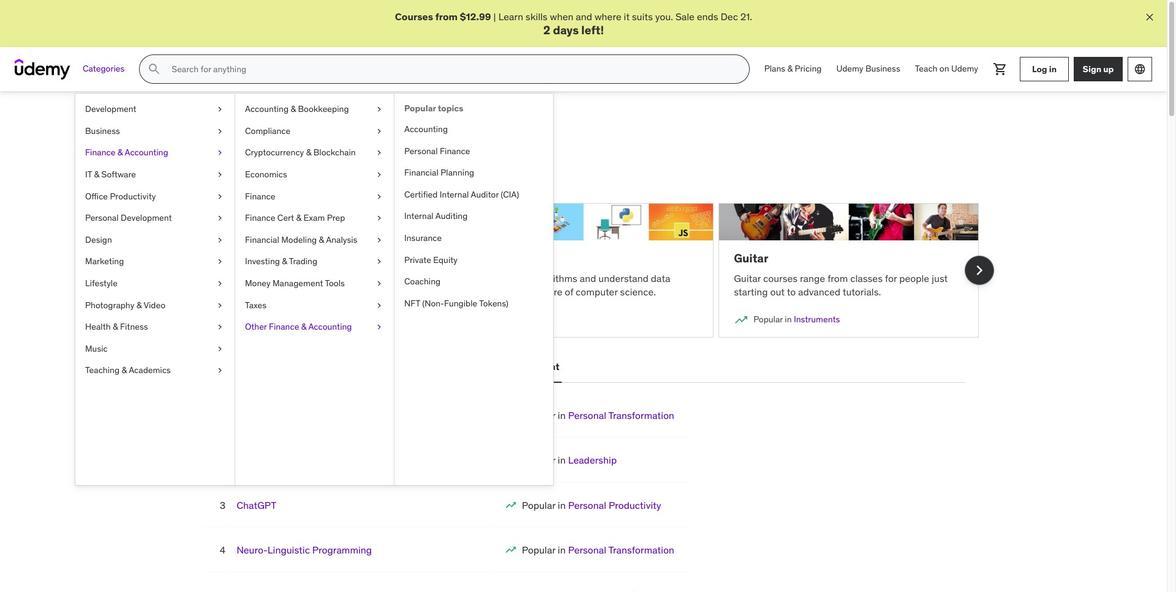 Task type: locate. For each thing, give the bounding box(es) containing it.
personal finance
[[404, 146, 470, 157]]

finance for finance
[[245, 191, 275, 202]]

1 vertical spatial personal transformation link
[[568, 545, 674, 557]]

0 vertical spatial development
[[85, 104, 136, 115]]

just
[[932, 272, 948, 285]]

money
[[245, 278, 271, 289]]

and up cryptocurrency
[[250, 121, 278, 140]]

& up software
[[117, 147, 123, 158]]

2 vertical spatial development
[[497, 361, 559, 373]]

1 transformation from the top
[[608, 410, 674, 422]]

popular in image for guitar
[[734, 313, 749, 328]]

finance for finance cert & exam prep
[[245, 213, 275, 224]]

udemy right pricing
[[836, 63, 863, 74]]

economics
[[245, 169, 287, 180]]

1 vertical spatial personal development
[[454, 361, 559, 373]]

udemy business
[[836, 63, 900, 74]]

financial planning
[[404, 167, 474, 178]]

xsmall image for accounting & bookkeeping
[[374, 104, 384, 116]]

personal development for personal development link
[[85, 213, 172, 224]]

how
[[403, 272, 421, 285]]

udemy right on
[[951, 63, 978, 74]]

& left video
[[136, 300, 142, 311]]

xsmall image inside the photography & video link
[[215, 300, 225, 312]]

teach on udemy
[[915, 63, 978, 74]]

1 udemy from the left
[[836, 63, 863, 74]]

internal inside internal auditing link
[[404, 211, 434, 222]]

financial inside financial planning link
[[404, 167, 439, 178]]

xsmall image
[[215, 104, 225, 116], [215, 125, 225, 137], [215, 147, 225, 159], [374, 147, 384, 159], [215, 169, 225, 181], [374, 169, 384, 181], [215, 213, 225, 225], [215, 234, 225, 246], [374, 256, 384, 268], [374, 278, 384, 290], [374, 300, 384, 312], [215, 343, 225, 355]]

financial inside financial modeling & analysis link
[[245, 234, 279, 245]]

certified internal auditor (cia) link
[[394, 184, 553, 206]]

topics inside other finance & accounting element
[[438, 103, 463, 114]]

private equity link
[[394, 250, 553, 271]]

xsmall image for music
[[215, 343, 225, 355]]

xsmall image for cryptocurrency & blockchain
[[374, 147, 384, 159]]

& for academics
[[122, 365, 127, 376]]

1 vertical spatial business
[[85, 125, 120, 136]]

from
[[435, 10, 458, 23], [827, 272, 848, 285], [227, 286, 248, 298]]

in right log
[[1049, 64, 1057, 75]]

1 horizontal spatial personal development
[[454, 361, 559, 373]]

|
[[493, 10, 496, 23]]

1 vertical spatial guitar
[[734, 272, 761, 285]]

& right plans
[[787, 63, 793, 74]]

1 horizontal spatial from
[[435, 10, 458, 23]]

neuro-linguistic programming
[[237, 545, 372, 557]]

& right cert
[[296, 213, 301, 224]]

instruments
[[794, 314, 840, 325]]

analysis
[[326, 234, 357, 245]]

udemy image
[[15, 59, 70, 80]]

3
[[220, 500, 226, 512]]

machine learning
[[203, 251, 301, 266]]

1 horizontal spatial topics
[[438, 103, 463, 114]]

new
[[314, 156, 332, 168]]

in down the popular in leadership
[[558, 500, 566, 512]]

internal
[[440, 189, 469, 200], [404, 211, 434, 222]]

and up left!
[[576, 10, 592, 23]]

xsmall image inside marketing link
[[215, 256, 225, 268]]

1 personal transformation link from the top
[[568, 410, 674, 422]]

& for accounting
[[117, 147, 123, 158]]

development for personal development link
[[121, 213, 172, 224]]

courses
[[763, 272, 798, 285]]

0 vertical spatial business
[[865, 63, 900, 74]]

xsmall image inside 'finance & accounting' link
[[215, 147, 225, 159]]

popular in leadership
[[522, 455, 617, 467]]

to right the out
[[787, 286, 796, 298]]

xsmall image inside financial modeling & analysis link
[[374, 234, 384, 246]]

from left $12.99
[[435, 10, 458, 23]]

0 horizontal spatial internal
[[404, 211, 434, 222]]

plans
[[764, 63, 785, 74]]

economics link
[[235, 164, 394, 186]]

& up the popular and trending topics
[[291, 104, 296, 115]]

0 vertical spatial transformation
[[608, 410, 674, 422]]

development link
[[75, 99, 235, 121]]

certified internal auditor (cia)
[[404, 189, 519, 200]]

and up computer
[[580, 272, 596, 285]]

business left teach
[[865, 63, 900, 74]]

xsmall image inside 'it & software' link
[[215, 169, 225, 181]]

internal up auditing
[[440, 189, 469, 200]]

xsmall image inside design link
[[215, 234, 225, 246]]

cell
[[522, 410, 674, 422], [522, 455, 617, 467], [522, 500, 661, 512], [522, 545, 674, 557], [522, 590, 674, 593]]

popular in image down starting
[[734, 313, 749, 328]]

financial modeling & analysis link
[[235, 230, 394, 251]]

xsmall image inside development link
[[215, 104, 225, 116]]

0 vertical spatial skills
[[526, 10, 548, 23]]

0 vertical spatial productivity
[[110, 191, 156, 202]]

xsmall image inside finance cert & exam prep link
[[374, 213, 384, 225]]

choose a language image
[[1134, 63, 1146, 75]]

0 horizontal spatial from
[[227, 286, 248, 298]]

& for fitness
[[113, 322, 118, 333]]

1 guitar from the top
[[734, 251, 768, 266]]

out
[[770, 286, 785, 298]]

lifestyle link
[[75, 273, 235, 295]]

where
[[595, 10, 621, 23]]

financial up certified
[[404, 167, 439, 178]]

xsmall image inside cryptocurrency & blockchain link
[[374, 147, 384, 159]]

finance & accounting
[[85, 147, 168, 158]]

1 vertical spatial popular in personal transformation
[[522, 545, 674, 557]]

accounting down the popular topics
[[404, 124, 448, 135]]

udemy business link
[[829, 55, 908, 84]]

teach
[[327, 272, 351, 285]]

from down statistical
[[227, 286, 248, 298]]

0 vertical spatial and
[[576, 10, 592, 23]]

popular
[[404, 103, 436, 114], [188, 121, 247, 140], [223, 314, 252, 325], [754, 314, 783, 325], [522, 410, 555, 422], [522, 455, 555, 467], [522, 500, 555, 512], [522, 545, 555, 557]]

0 vertical spatial from
[[435, 10, 458, 23]]

& right 'data'
[[283, 314, 289, 325]]

it
[[624, 10, 630, 23]]

& right teaching
[[122, 365, 127, 376]]

fungible
[[444, 298, 477, 309]]

structures
[[469, 286, 513, 298]]

& up probability
[[282, 256, 287, 267]]

xsmall image for design
[[215, 234, 225, 246]]

transformation
[[608, 410, 674, 422], [608, 545, 674, 557]]

1 vertical spatial productivity
[[609, 500, 661, 512]]

0 vertical spatial topics
[[438, 103, 463, 114]]

analytics
[[290, 314, 325, 325]]

xsmall image inside the health & fitness link
[[215, 322, 225, 334]]

accounting down taxes link
[[308, 322, 352, 333]]

1 horizontal spatial internal
[[440, 189, 469, 200]]

advanced
[[798, 286, 840, 298]]

personal
[[404, 146, 438, 157], [85, 213, 119, 224], [454, 361, 495, 373], [568, 410, 606, 422], [568, 500, 606, 512], [568, 545, 606, 557]]

personal transformation link
[[568, 410, 674, 422], [568, 545, 674, 557]]

xsmall image inside other finance & accounting link
[[374, 322, 384, 334]]

xsmall image inside teaching & academics link
[[215, 365, 225, 377]]

2 vertical spatial from
[[227, 286, 248, 298]]

popular inside other finance & accounting element
[[404, 103, 436, 114]]

xsmall image for finance & accounting
[[215, 147, 225, 159]]

0 vertical spatial internal
[[440, 189, 469, 200]]

2 horizontal spatial from
[[827, 272, 848, 285]]

photography
[[85, 300, 134, 311]]

Search for anything text field
[[169, 59, 734, 80]]

nft
[[404, 298, 420, 309]]

personal development link
[[75, 208, 235, 230]]

1 horizontal spatial learn
[[469, 272, 493, 285]]

ends
[[697, 10, 718, 23]]

guitar inside 'guitar courses range from classes for people just starting out to advanced tutorials.'
[[734, 272, 761, 285]]

xsmall image for office productivity
[[215, 191, 225, 203]]

& right it
[[94, 169, 99, 180]]

& for pricing
[[787, 63, 793, 74]]

personal inside button
[[454, 361, 495, 373]]

0 vertical spatial personal transformation link
[[568, 410, 674, 422]]

xsmall image for financial modeling & analysis
[[374, 234, 384, 246]]

personal development inside button
[[454, 361, 559, 373]]

accounting inside 'finance & accounting' link
[[125, 147, 168, 158]]

finance
[[440, 146, 470, 157], [85, 147, 115, 158], [245, 191, 275, 202], [245, 213, 275, 224], [269, 322, 299, 333]]

learn something completely new or improve your existing skills
[[188, 156, 463, 168]]

xsmall image inside investing & trading link
[[374, 256, 384, 268]]

insurance link
[[394, 228, 553, 250]]

accounting inside accounting link
[[404, 124, 448, 135]]

0 vertical spatial financial
[[404, 167, 439, 178]]

accounting up compliance
[[245, 104, 289, 115]]

trending
[[280, 121, 344, 140]]

1 vertical spatial learn
[[188, 156, 213, 168]]

development inside personal development button
[[497, 361, 559, 373]]

2 vertical spatial learn
[[469, 272, 493, 285]]

popular in image down learn
[[203, 313, 218, 328]]

2 guitar from the top
[[734, 272, 761, 285]]

personal finance link
[[394, 141, 553, 162]]

design link
[[75, 230, 235, 251]]

xsmall image inside money management tools link
[[374, 278, 384, 290]]

money management tools
[[245, 278, 345, 289]]

& right health
[[113, 322, 118, 333]]

& for blockchain
[[306, 147, 311, 158]]

xsmall image inside personal development link
[[215, 213, 225, 225]]

xsmall image for photography & video
[[215, 300, 225, 312]]

xsmall image inside business link
[[215, 125, 225, 137]]

1 vertical spatial financial
[[245, 234, 279, 245]]

or
[[335, 156, 343, 168]]

0 horizontal spatial popular in image
[[203, 313, 218, 328]]

taxes link
[[235, 295, 394, 317]]

money management tools link
[[235, 273, 394, 295]]

0 horizontal spatial learn
[[188, 156, 213, 168]]

internal down certified
[[404, 211, 434, 222]]

1 popular in personal transformation from the top
[[522, 410, 674, 422]]

courses
[[395, 10, 433, 23]]

& left new
[[306, 147, 311, 158]]

academics
[[129, 365, 171, 376]]

xsmall image inside accounting & bookkeeping link
[[374, 104, 384, 116]]

topics up accounting link on the top left of page
[[438, 103, 463, 114]]

popular in personal transformation up leadership link at the bottom of page
[[522, 410, 674, 422]]

0 horizontal spatial productivity
[[110, 191, 156, 202]]

0 horizontal spatial financial
[[245, 234, 279, 245]]

xsmall image
[[374, 104, 384, 116], [374, 125, 384, 137], [215, 191, 225, 203], [374, 191, 384, 203], [374, 213, 384, 225], [374, 234, 384, 246], [215, 256, 225, 268], [215, 278, 225, 290], [215, 300, 225, 312], [215, 322, 225, 334], [374, 322, 384, 334], [215, 365, 225, 377]]

popular in instruments
[[754, 314, 840, 325]]

& left 'analysis'
[[319, 234, 324, 245]]

0 vertical spatial personal development
[[85, 213, 172, 224]]

health
[[85, 322, 111, 333]]

2 popular in personal transformation from the top
[[522, 545, 674, 557]]

3 cell from the top
[[522, 500, 661, 512]]

learn up structures
[[469, 272, 493, 285]]

0 horizontal spatial skills
[[441, 156, 463, 168]]

you.
[[655, 10, 673, 23]]

development for personal development button
[[497, 361, 559, 373]]

1 vertical spatial transformation
[[608, 545, 674, 557]]

xsmall image inside office productivity link
[[215, 191, 225, 203]]

1 cell from the top
[[522, 410, 674, 422]]

personal transformation link up 'leadership'
[[568, 410, 674, 422]]

transformation for 1st personal transformation link from the bottom
[[608, 545, 674, 557]]

auditor
[[471, 189, 499, 200]]

categories button
[[75, 55, 132, 84]]

1 horizontal spatial skills
[[526, 10, 548, 23]]

tools
[[325, 278, 345, 289]]

2 vertical spatial and
[[580, 272, 596, 285]]

nft (non-fungible tokens)
[[404, 298, 508, 309]]

personal inside other finance & accounting element
[[404, 146, 438, 157]]

from up advanced
[[827, 272, 848, 285]]

to up structures
[[496, 272, 504, 285]]

popular in image down popular in icon
[[505, 545, 517, 557]]

learn inside courses from $12.99 | learn skills when and where it suits you. sale ends dec 21. 2 days left!
[[498, 10, 523, 23]]

xsmall image inside music link
[[215, 343, 225, 355]]

xsmall image inside lifestyle link
[[215, 278, 225, 290]]

2 horizontal spatial learn
[[498, 10, 523, 23]]

classes
[[850, 272, 883, 285]]

development inside personal development link
[[121, 213, 172, 224]]

1 horizontal spatial udemy
[[951, 63, 978, 74]]

1 horizontal spatial financial
[[404, 167, 439, 178]]

2 horizontal spatial popular in image
[[734, 313, 749, 328]]

the
[[526, 286, 541, 298]]

1 vertical spatial from
[[827, 272, 848, 285]]

in
[[1049, 64, 1057, 75], [254, 314, 261, 325], [785, 314, 792, 325], [558, 410, 566, 422], [558, 455, 566, 467], [558, 500, 566, 512], [558, 545, 566, 557]]

0 horizontal spatial personal development
[[85, 213, 172, 224]]

0 horizontal spatial business
[[85, 125, 120, 136]]

0 vertical spatial learn
[[498, 10, 523, 23]]

1 vertical spatial development
[[121, 213, 172, 224]]

xsmall image for other finance & accounting
[[374, 322, 384, 334]]

photography & video link
[[75, 295, 235, 317]]

categories
[[83, 63, 125, 74]]

close image
[[1144, 11, 1156, 23]]

personal productivity link
[[568, 500, 661, 512]]

other finance & accounting link
[[235, 317, 394, 339]]

1 vertical spatial topics
[[347, 121, 392, 140]]

2 transformation from the top
[[608, 545, 674, 557]]

0 vertical spatial popular in personal transformation
[[522, 410, 674, 422]]

xsmall image for marketing
[[215, 256, 225, 268]]

xsmall image for health & fitness
[[215, 322, 225, 334]]

xsmall image inside economics link
[[374, 169, 384, 181]]

business link
[[75, 121, 235, 142]]

popular in image for machine learning
[[203, 313, 218, 328]]

shopping cart with 0 items image
[[993, 62, 1008, 77]]

accounting down business link at the left top
[[125, 147, 168, 158]]

accounting & bookkeeping
[[245, 104, 349, 115]]

topics up the improve
[[347, 121, 392, 140]]

xsmall image inside compliance link
[[374, 125, 384, 137]]

personal development for personal development button
[[454, 361, 559, 373]]

popular in personal transformation down popular in personal productivity
[[522, 545, 674, 557]]

transformation for 2nd personal transformation link from the bottom
[[608, 410, 674, 422]]

topics
[[438, 103, 463, 114], [347, 121, 392, 140]]

financial up machine learning
[[245, 234, 279, 245]]

core
[[543, 286, 562, 298]]

learn left something
[[188, 156, 213, 168]]

popular in image
[[203, 313, 218, 328], [734, 313, 749, 328], [505, 545, 517, 557]]

learn right |
[[498, 10, 523, 23]]

popular in personal productivity
[[522, 500, 661, 512]]

and
[[576, 10, 592, 23], [250, 121, 278, 140], [580, 272, 596, 285]]

xsmall image inside finance link
[[374, 191, 384, 203]]

xsmall image inside taxes link
[[374, 300, 384, 312]]

0 vertical spatial guitar
[[734, 251, 768, 266]]

people
[[899, 272, 929, 285]]

personal transformation link down personal productivity link
[[568, 545, 674, 557]]

2 personal transformation link from the top
[[568, 545, 674, 557]]

learn inside learn to build algorithms and understand data structures at the core of computer science.
[[469, 272, 493, 285]]

planning
[[441, 167, 474, 178]]

from inside 'guitar courses range from classes for people just starting out to advanced tutorials.'
[[827, 272, 848, 285]]

&
[[787, 63, 793, 74], [291, 104, 296, 115], [117, 147, 123, 158], [306, 147, 311, 158], [94, 169, 99, 180], [296, 213, 301, 224], [319, 234, 324, 245], [282, 256, 287, 267], [136, 300, 142, 311], [283, 314, 289, 325], [113, 322, 118, 333], [301, 322, 307, 333], [122, 365, 127, 376]]

business up finance & accounting
[[85, 125, 120, 136]]

to
[[316, 272, 325, 285], [423, 272, 432, 285], [496, 272, 504, 285], [787, 286, 796, 298]]

health & fitness
[[85, 322, 148, 333]]

1 vertical spatial internal
[[404, 211, 434, 222]]

xsmall image for business
[[215, 125, 225, 137]]

xsmall image for finance cert & exam prep
[[374, 213, 384, 225]]

0 horizontal spatial udemy
[[836, 63, 863, 74]]



Task type: describe. For each thing, give the bounding box(es) containing it.
xsmall image for economics
[[374, 169, 384, 181]]

learn for learn something completely new or improve your existing skills
[[188, 156, 213, 168]]

accounting link
[[394, 119, 553, 141]]

2 cell from the top
[[522, 455, 617, 467]]

plans & pricing link
[[757, 55, 829, 84]]

computer
[[576, 286, 618, 298]]

use statistical probability to teach computers how to learn from data.
[[203, 272, 432, 298]]

next image
[[969, 261, 989, 281]]

marketing link
[[75, 251, 235, 273]]

1 vertical spatial and
[[250, 121, 278, 140]]

5 cell from the top
[[522, 590, 674, 593]]

for
[[885, 272, 897, 285]]

internal inside the certified internal auditor (cia) link
[[440, 189, 469, 200]]

data & analytics link
[[263, 314, 325, 325]]

learn to build algorithms and understand data structures at the core of computer science.
[[469, 272, 670, 298]]

to right how
[[423, 272, 432, 285]]

guitar for guitar
[[734, 251, 768, 266]]

leadership
[[568, 455, 617, 467]]

xsmall image for money management tools
[[374, 278, 384, 290]]

prep
[[327, 213, 345, 224]]

1 horizontal spatial business
[[865, 63, 900, 74]]

machine
[[203, 251, 250, 266]]

submit search image
[[147, 62, 162, 77]]

programming
[[312, 545, 372, 557]]

0 horizontal spatial topics
[[347, 121, 392, 140]]

when
[[550, 10, 573, 23]]

design
[[85, 234, 112, 245]]

video
[[144, 300, 165, 311]]

sign up link
[[1074, 57, 1123, 82]]

& inside carousel element
[[283, 314, 289, 325]]

skills inside courses from $12.99 | learn skills when and where it suits you. sale ends dec 21. 2 days left!
[[526, 10, 548, 23]]

learn for learn to build algorithms and understand data structures at the core of computer science.
[[469, 272, 493, 285]]

in down taxes
[[254, 314, 261, 325]]

in down popular in personal productivity
[[558, 545, 566, 557]]

financial planning link
[[394, 162, 553, 184]]

existing
[[404, 156, 439, 168]]

log
[[1032, 64, 1047, 75]]

xsmall image for development
[[215, 104, 225, 116]]

xsmall image for personal development
[[215, 213, 225, 225]]

marketing
[[85, 256, 124, 267]]

other
[[245, 322, 267, 333]]

in inside 'link'
[[1049, 64, 1057, 75]]

management
[[273, 278, 323, 289]]

1 vertical spatial skills
[[441, 156, 463, 168]]

music link
[[75, 339, 235, 360]]

leadership link
[[568, 455, 617, 467]]

lifestyle
[[85, 278, 118, 289]]

learning
[[253, 251, 301, 266]]

popular in data & analytics
[[223, 314, 325, 325]]

neuro-linguistic programming link
[[237, 545, 372, 557]]

1 horizontal spatial productivity
[[609, 500, 661, 512]]

xsmall image for finance
[[374, 191, 384, 203]]

and inside learn to build algorithms and understand data structures at the core of computer science.
[[580, 272, 596, 285]]

xsmall image for taxes
[[374, 300, 384, 312]]

$12.99
[[460, 10, 491, 23]]

equity
[[433, 255, 458, 266]]

accounting inside accounting & bookkeeping link
[[245, 104, 289, 115]]

finance for finance & accounting
[[85, 147, 115, 158]]

other finance & accounting
[[245, 322, 352, 333]]

it & software
[[85, 169, 136, 180]]

probability
[[267, 272, 313, 285]]

popular in image
[[505, 500, 517, 512]]

statistical
[[222, 272, 265, 285]]

build
[[507, 272, 528, 285]]

completely
[[264, 156, 312, 168]]

internal auditing
[[404, 211, 468, 222]]

dec
[[721, 10, 738, 23]]

personal development button
[[451, 353, 562, 382]]

other finance & accounting element
[[394, 94, 553, 486]]

financial modeling & analysis
[[245, 234, 357, 245]]

learn to build algorithms and understand data structures at the core of computer science. link
[[453, 203, 714, 338]]

and inside courses from $12.99 | learn skills when and where it suits you. sale ends dec 21. 2 days left!
[[576, 10, 592, 23]]

in left leadership link at the bottom of page
[[558, 455, 566, 467]]

tutorials.
[[843, 286, 881, 298]]

guitar courses range from classes for people just starting out to advanced tutorials.
[[734, 272, 948, 298]]

carousel element
[[188, 189, 994, 353]]

compliance link
[[235, 121, 394, 142]]

& for video
[[136, 300, 142, 311]]

xsmall image for it & software
[[215, 169, 225, 181]]

music
[[85, 343, 108, 354]]

bestselling
[[205, 361, 257, 373]]

xsmall image for investing & trading
[[374, 256, 384, 268]]

teach
[[915, 63, 938, 74]]

data.
[[250, 286, 272, 298]]

xsmall image for teaching & academics
[[215, 365, 225, 377]]

cryptocurrency
[[245, 147, 304, 158]]

21.
[[740, 10, 752, 23]]

compliance
[[245, 125, 291, 136]]

finance cert & exam prep
[[245, 213, 345, 224]]

on
[[940, 63, 949, 74]]

bookkeeping
[[298, 104, 349, 115]]

to inside 'guitar courses range from classes for people just starting out to advanced tutorials.'
[[787, 286, 796, 298]]

(non-
[[422, 298, 444, 309]]

to inside learn to build algorithms and understand data structures at the core of computer science.
[[496, 272, 504, 285]]

improve
[[346, 156, 381, 168]]

internal auditing link
[[394, 206, 553, 228]]

from inside courses from $12.99 | learn skills when and where it suits you. sale ends dec 21. 2 days left!
[[435, 10, 458, 23]]

teaching & academics
[[85, 365, 171, 376]]

in left instruments link
[[785, 314, 792, 325]]

4 cell from the top
[[522, 545, 674, 557]]

financial for financial modeling & analysis
[[245, 234, 279, 245]]

cert
[[277, 213, 294, 224]]

accounting inside other finance & accounting link
[[308, 322, 352, 333]]

from inside use statistical probability to teach computers how to learn from data.
[[227, 286, 248, 298]]

exam
[[304, 213, 325, 224]]

left!
[[581, 23, 604, 38]]

& for bookkeeping
[[291, 104, 296, 115]]

guitar for guitar courses range from classes for people just starting out to advanced tutorials.
[[734, 272, 761, 285]]

teaching & academics link
[[75, 360, 235, 382]]

of
[[565, 286, 573, 298]]

1 horizontal spatial popular in image
[[505, 545, 517, 557]]

to left tools
[[316, 272, 325, 285]]

instruments link
[[794, 314, 840, 325]]

in up the popular in leadership
[[558, 410, 566, 422]]

at
[[516, 286, 524, 298]]

xsmall image for lifestyle
[[215, 278, 225, 290]]

2 udemy from the left
[[951, 63, 978, 74]]

development inside development link
[[85, 104, 136, 115]]

plans & pricing
[[764, 63, 822, 74]]

office productivity
[[85, 191, 156, 202]]

data
[[651, 272, 670, 285]]

& down taxes link
[[301, 322, 307, 333]]

starting
[[734, 286, 768, 298]]

auditing
[[435, 211, 468, 222]]

& for software
[[94, 169, 99, 180]]

your
[[383, 156, 402, 168]]

financial for financial planning
[[404, 167, 439, 178]]

xsmall image for compliance
[[374, 125, 384, 137]]

popular topics
[[404, 103, 463, 114]]

health & fitness link
[[75, 317, 235, 339]]

& for trading
[[282, 256, 287, 267]]

private
[[404, 255, 431, 266]]

popular and trending topics
[[188, 121, 392, 140]]



Task type: vqa. For each thing, say whether or not it's contained in the screenshot.
+++++++++++++++++++++++++++++++++++++++++++++++ related to +++++++++++++++++++++++++++++++++++++++++++++++
no



